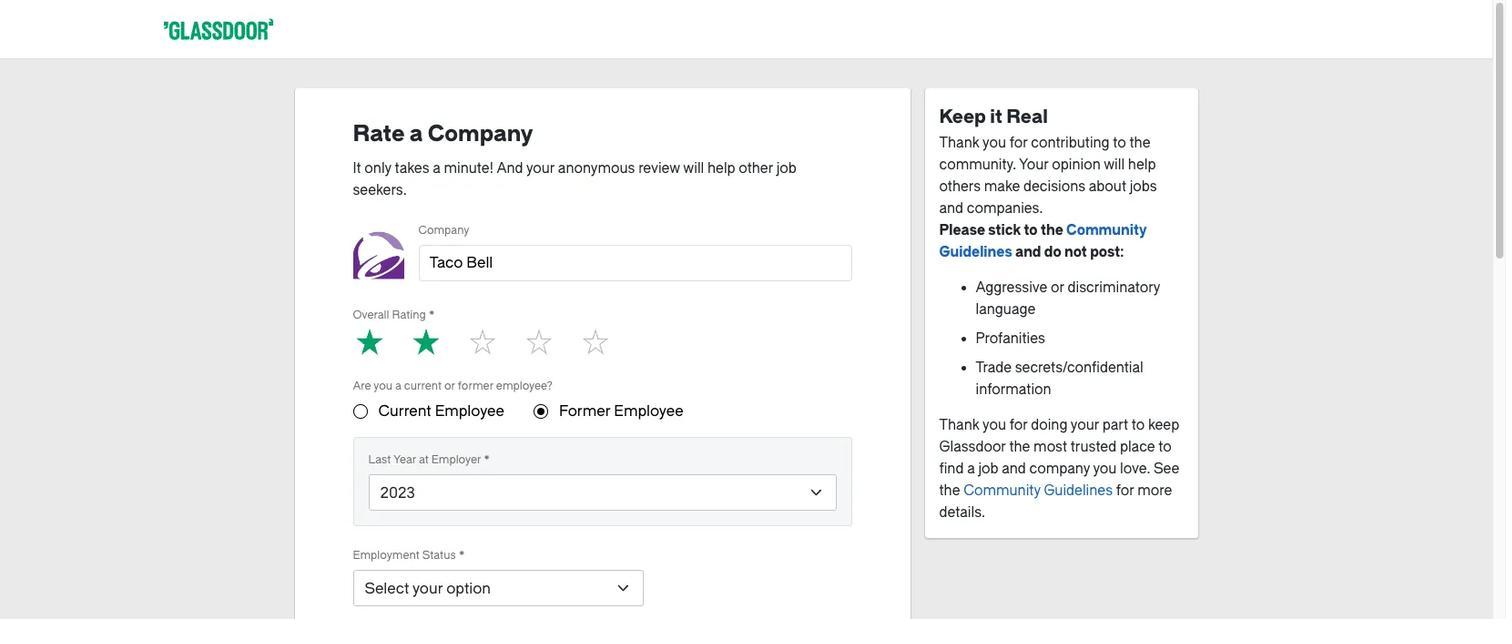 Task type: vqa. For each thing, say whether or not it's contained in the screenshot.
'COMMUNITY GUIDELINES' related to the
yes



Task type: describe. For each thing, give the bounding box(es) containing it.
a inside it only takes a minute! and your anonymous review will help other job seekers.
[[433, 160, 441, 177]]

* for employment status  *
[[459, 549, 465, 562]]

the up do
[[1041, 222, 1064, 239]]

real
[[1007, 107, 1048, 128]]

will inside the keep it real thank you for contributing to the community. your opinion will help others make decisions about jobs and companies.
[[1104, 157, 1125, 173]]

or inside "aggressive or discriminatory language"
[[1051, 280, 1065, 296]]

keep
[[1149, 417, 1180, 434]]

jobs
[[1130, 179, 1157, 195]]

language
[[976, 301, 1036, 318]]

trusted
[[1071, 439, 1117, 455]]

for inside the keep it real thank you for contributing to the community. your opinion will help others make decisions about jobs and companies.
[[1010, 135, 1028, 151]]

review
[[639, 160, 680, 177]]

place
[[1120, 439, 1156, 455]]

former
[[559, 403, 611, 420]]

keep
[[940, 107, 986, 128]]

employee?
[[496, 380, 553, 393]]

keep it real thank you for contributing to the community. your opinion will help others make decisions about jobs and companies.
[[940, 107, 1157, 217]]

details.
[[940, 505, 986, 521]]

a up 'takes'
[[410, 121, 423, 147]]

anonymous
[[558, 160, 635, 177]]

company
[[1030, 461, 1090, 477]]

the down find
[[940, 483, 960, 499]]

rate a company
[[353, 121, 533, 147]]

rate
[[353, 121, 405, 147]]

more
[[1138, 483, 1173, 499]]

it
[[990, 107, 1003, 128]]

secrets/confidential
[[1015, 360, 1144, 376]]

your inside it only takes a minute! and your anonymous review will help other job seekers.
[[526, 160, 555, 177]]

aggressive
[[976, 280, 1048, 296]]

and
[[497, 160, 523, 177]]

2 horizontal spatial *
[[484, 454, 490, 466]]

0 horizontal spatial your
[[413, 580, 443, 598]]

help inside the keep it real thank you for contributing to the community. your opinion will help others make decisions about jobs and companies.
[[1128, 157, 1156, 173]]

for more details.
[[940, 483, 1173, 521]]

guidelines for and
[[940, 244, 1013, 261]]

other
[[739, 160, 773, 177]]

to up place
[[1132, 417, 1145, 434]]

current
[[404, 380, 442, 393]]

are
[[353, 380, 371, 393]]

select
[[365, 580, 409, 598]]

0 horizontal spatial or
[[445, 380, 455, 393]]

former employee
[[559, 403, 684, 420]]

companies.
[[967, 200, 1043, 217]]

others
[[940, 179, 981, 195]]

Company field
[[429, 252, 841, 274]]

year
[[393, 454, 416, 466]]

employment
[[353, 549, 420, 562]]

to inside the keep it real thank you for contributing to the community. your opinion will help others make decisions about jobs and companies.
[[1113, 135, 1127, 151]]

to right stick
[[1024, 222, 1038, 239]]

about
[[1089, 179, 1127, 195]]

aggressive or discriminatory language
[[976, 280, 1161, 318]]

thank inside thank you for doing your part to keep glassdoor the most trusted place to find a job and company you love. see the
[[940, 417, 980, 434]]

glassdoor
[[940, 439, 1006, 455]]

guidelines for for
[[1044, 483, 1113, 499]]

do
[[1045, 244, 1062, 261]]

for inside thank you for doing your part to keep glassdoor the most trusted place to find a job and company you love. see the
[[1010, 417, 1028, 434]]

overall
[[353, 309, 389, 322]]

takes
[[395, 160, 429, 177]]

a inside thank you for doing your part to keep glassdoor the most trusted place to find a job and company you love. see the
[[967, 461, 975, 477]]

thank you for doing your part to keep glassdoor the most trusted place to find a job and company you love. see the
[[940, 417, 1180, 499]]

help inside it only takes a minute! and your anonymous review will help other job seekers.
[[708, 160, 736, 177]]

to down keep
[[1159, 439, 1172, 455]]

status
[[422, 549, 456, 562]]

community guidelines for the
[[940, 222, 1147, 261]]

rating
[[392, 309, 426, 322]]

former
[[458, 380, 494, 393]]

community guidelines for doing
[[964, 483, 1113, 499]]

overall rating *
[[353, 309, 435, 322]]



Task type: locate. For each thing, give the bounding box(es) containing it.
your inside thank you for doing your part to keep glassdoor the most trusted place to find a job and company you love. see the
[[1071, 417, 1099, 434]]

for inside for more details.
[[1116, 483, 1135, 499]]

and down others
[[940, 200, 964, 217]]

you up "glassdoor"
[[983, 417, 1006, 434]]

will inside it only takes a minute! and your anonymous review will help other job seekers.
[[683, 160, 704, 177]]

you down it on the right top of page
[[983, 135, 1006, 151]]

contributing
[[1031, 135, 1110, 151]]

0 vertical spatial or
[[1051, 280, 1065, 296]]

0 vertical spatial thank
[[940, 135, 980, 151]]

a left current
[[395, 380, 402, 393]]

please stick to the
[[940, 222, 1067, 239]]

1 vertical spatial job
[[979, 461, 999, 477]]

the left most
[[1010, 439, 1031, 455]]

0 horizontal spatial community
[[964, 483, 1041, 499]]

decisions
[[1024, 179, 1086, 195]]

doing
[[1031, 417, 1068, 434]]

employee down the "former"
[[435, 403, 505, 420]]

only
[[365, 160, 392, 177]]

0 vertical spatial community
[[1067, 222, 1147, 239]]

help up jobs at the top
[[1128, 157, 1156, 173]]

1 horizontal spatial *
[[459, 549, 465, 562]]

and inside thank you for doing your part to keep glassdoor the most trusted place to find a job and company you love. see the
[[1002, 461, 1026, 477]]

and left company at right
[[1002, 461, 1026, 477]]

0 vertical spatial guidelines
[[940, 244, 1013, 261]]

option
[[447, 580, 491, 598]]

1 vertical spatial community guidelines
[[964, 483, 1113, 499]]

company up minute!
[[428, 121, 533, 147]]

and inside the keep it real thank you for contributing to the community. your opinion will help others make decisions about jobs and companies.
[[940, 200, 964, 217]]

and do not post:
[[1013, 244, 1124, 261]]

community up details.
[[964, 483, 1041, 499]]

the up jobs at the top
[[1130, 135, 1151, 151]]

help left other at top
[[708, 160, 736, 177]]

employer
[[432, 454, 481, 466]]

1 vertical spatial and
[[1016, 244, 1042, 261]]

None field
[[419, 245, 852, 289]]

for left doing
[[1010, 417, 1028, 434]]

1 horizontal spatial help
[[1128, 157, 1156, 173]]

1 horizontal spatial guidelines
[[1044, 483, 1113, 499]]

help
[[1128, 157, 1156, 173], [708, 160, 736, 177]]

will right review
[[683, 160, 704, 177]]

your right and
[[526, 160, 555, 177]]

you inside the keep it real thank you for contributing to the community. your opinion will help others make decisions about jobs and companies.
[[983, 135, 1006, 151]]

information
[[976, 382, 1052, 398]]

community guidelines link for doing
[[964, 483, 1113, 499]]

1 employee from the left
[[435, 403, 505, 420]]

employee
[[435, 403, 505, 420], [614, 403, 684, 420]]

employee for current employee
[[435, 403, 505, 420]]

stick
[[989, 222, 1021, 239]]

*
[[429, 309, 435, 322], [484, 454, 490, 466], [459, 549, 465, 562]]

seekers.
[[353, 182, 407, 199]]

* right status
[[459, 549, 465, 562]]

2 vertical spatial *
[[459, 549, 465, 562]]

job down "glassdoor"
[[979, 461, 999, 477]]

2 vertical spatial for
[[1116, 483, 1135, 499]]

1 vertical spatial for
[[1010, 417, 1028, 434]]

minute!
[[444, 160, 494, 177]]

your down status
[[413, 580, 443, 598]]

0 vertical spatial community guidelines
[[940, 222, 1147, 261]]

will
[[1104, 157, 1125, 173], [683, 160, 704, 177]]

1 vertical spatial community
[[964, 483, 1041, 499]]

guidelines down company at right
[[1044, 483, 1113, 499]]

1 horizontal spatial community
[[1067, 222, 1147, 239]]

0 vertical spatial and
[[940, 200, 964, 217]]

part
[[1103, 417, 1129, 434]]

and
[[940, 200, 964, 217], [1016, 244, 1042, 261], [1002, 461, 1026, 477]]

current employee
[[378, 403, 505, 420]]

a right 'takes'
[[433, 160, 441, 177]]

1 vertical spatial your
[[1071, 417, 1099, 434]]

post:
[[1090, 244, 1124, 261]]

community for not
[[1067, 222, 1147, 239]]

1 horizontal spatial will
[[1104, 157, 1125, 173]]

find
[[940, 461, 964, 477]]

you down the trusted
[[1093, 461, 1117, 477]]

community guidelines link
[[940, 222, 1147, 261], [964, 483, 1113, 499]]

a right find
[[967, 461, 975, 477]]

community guidelines link for the
[[940, 222, 1147, 261]]

not
[[1065, 244, 1087, 261]]

your
[[1019, 157, 1049, 173]]

job inside thank you for doing your part to keep glassdoor the most trusted place to find a job and company you love. see the
[[979, 461, 999, 477]]

1 vertical spatial or
[[445, 380, 455, 393]]

0 horizontal spatial employee
[[435, 403, 505, 420]]

1 thank from the top
[[940, 135, 980, 151]]

trade
[[976, 360, 1012, 376]]

taco bell image
[[353, 230, 404, 281]]

or
[[1051, 280, 1065, 296], [445, 380, 455, 393]]

guidelines down please
[[940, 244, 1013, 261]]

to up the about
[[1113, 135, 1127, 151]]

community inside community guidelines
[[1067, 222, 1147, 239]]

your up the trusted
[[1071, 417, 1099, 434]]

for
[[1010, 135, 1028, 151], [1010, 417, 1028, 434], [1116, 483, 1135, 499]]

your
[[526, 160, 555, 177], [1071, 417, 1099, 434], [413, 580, 443, 598]]

last
[[368, 454, 391, 466]]

1 horizontal spatial employee
[[614, 403, 684, 420]]

1 vertical spatial *
[[484, 454, 490, 466]]

and left do
[[1016, 244, 1042, 261]]

1 horizontal spatial your
[[526, 160, 555, 177]]

* right rating
[[429, 309, 435, 322]]

most
[[1034, 439, 1068, 455]]

community guidelines
[[940, 222, 1147, 261], [964, 483, 1113, 499]]

you right are
[[374, 380, 393, 393]]

guidelines inside community guidelines
[[940, 244, 1013, 261]]

the
[[1130, 135, 1151, 151], [1041, 222, 1064, 239], [1010, 439, 1031, 455], [940, 483, 960, 499]]

for up your
[[1010, 135, 1028, 151]]

it only takes a minute! and your anonymous review will help other job seekers.
[[353, 160, 797, 199]]

2 thank from the top
[[940, 417, 980, 434]]

job inside it only takes a minute! and your anonymous review will help other job seekers.
[[777, 160, 797, 177]]

thank up "glassdoor"
[[940, 417, 980, 434]]

see
[[1154, 461, 1180, 477]]

1 vertical spatial guidelines
[[1044, 483, 1113, 499]]

2 horizontal spatial your
[[1071, 417, 1099, 434]]

make
[[984, 179, 1020, 195]]

are you a current or former employee?
[[353, 380, 553, 393]]

trade secrets/confidential information
[[976, 360, 1144, 398]]

0 horizontal spatial guidelines
[[940, 244, 1013, 261]]

the inside the keep it real thank you for contributing to the community. your opinion will help others make decisions about jobs and companies.
[[1130, 135, 1151, 151]]

current
[[378, 403, 431, 420]]

2 vertical spatial your
[[413, 580, 443, 598]]

job
[[777, 160, 797, 177], [979, 461, 999, 477]]

thank
[[940, 135, 980, 151], [940, 417, 980, 434]]

to
[[1113, 135, 1127, 151], [1024, 222, 1038, 239], [1132, 417, 1145, 434], [1159, 439, 1172, 455]]

will up the about
[[1104, 157, 1125, 173]]

discriminatory
[[1068, 280, 1161, 296]]

1 vertical spatial company
[[419, 224, 469, 237]]

2 vertical spatial and
[[1002, 461, 1026, 477]]

0 vertical spatial for
[[1010, 135, 1028, 151]]

for down love.
[[1116, 483, 1135, 499]]

1 horizontal spatial job
[[979, 461, 999, 477]]

2 employee from the left
[[614, 403, 684, 420]]

0 vertical spatial your
[[526, 160, 555, 177]]

* for overall rating *
[[429, 309, 435, 322]]

guidelines
[[940, 244, 1013, 261], [1044, 483, 1113, 499]]

please
[[940, 222, 986, 239]]

you
[[983, 135, 1006, 151], [374, 380, 393, 393], [983, 417, 1006, 434], [1093, 461, 1117, 477]]

love.
[[1120, 461, 1151, 477]]

thank down keep
[[940, 135, 980, 151]]

1 vertical spatial community guidelines link
[[964, 483, 1113, 499]]

0 vertical spatial *
[[429, 309, 435, 322]]

a
[[410, 121, 423, 147], [433, 160, 441, 177], [395, 380, 402, 393], [967, 461, 975, 477]]

job right other at top
[[777, 160, 797, 177]]

or left the "former"
[[445, 380, 455, 393]]

1 horizontal spatial or
[[1051, 280, 1065, 296]]

0 vertical spatial job
[[777, 160, 797, 177]]

profanities
[[976, 331, 1046, 347]]

1 vertical spatial thank
[[940, 417, 980, 434]]

employee for former employee
[[614, 403, 684, 420]]

community
[[1067, 222, 1147, 239], [964, 483, 1041, 499]]

employee right former
[[614, 403, 684, 420]]

at
[[419, 454, 429, 466]]

0 horizontal spatial job
[[777, 160, 797, 177]]

select your option
[[365, 580, 491, 598]]

it
[[353, 160, 361, 177]]

thank inside the keep it real thank you for contributing to the community. your opinion will help others make decisions about jobs and companies.
[[940, 135, 980, 151]]

* right employer
[[484, 454, 490, 466]]

company
[[428, 121, 533, 147], [419, 224, 469, 237]]

0 horizontal spatial *
[[429, 309, 435, 322]]

opinion
[[1052, 157, 1101, 173]]

or down do
[[1051, 280, 1065, 296]]

0 horizontal spatial help
[[708, 160, 736, 177]]

2023
[[380, 485, 415, 502]]

community.
[[940, 157, 1016, 173]]

0 horizontal spatial will
[[683, 160, 704, 177]]

0 vertical spatial company
[[428, 121, 533, 147]]

employment status  *
[[353, 549, 465, 562]]

0 vertical spatial community guidelines link
[[940, 222, 1147, 261]]

last year at employer *
[[368, 454, 490, 466]]

company down minute!
[[419, 224, 469, 237]]

community for details.
[[964, 483, 1041, 499]]

community up post:
[[1067, 222, 1147, 239]]



